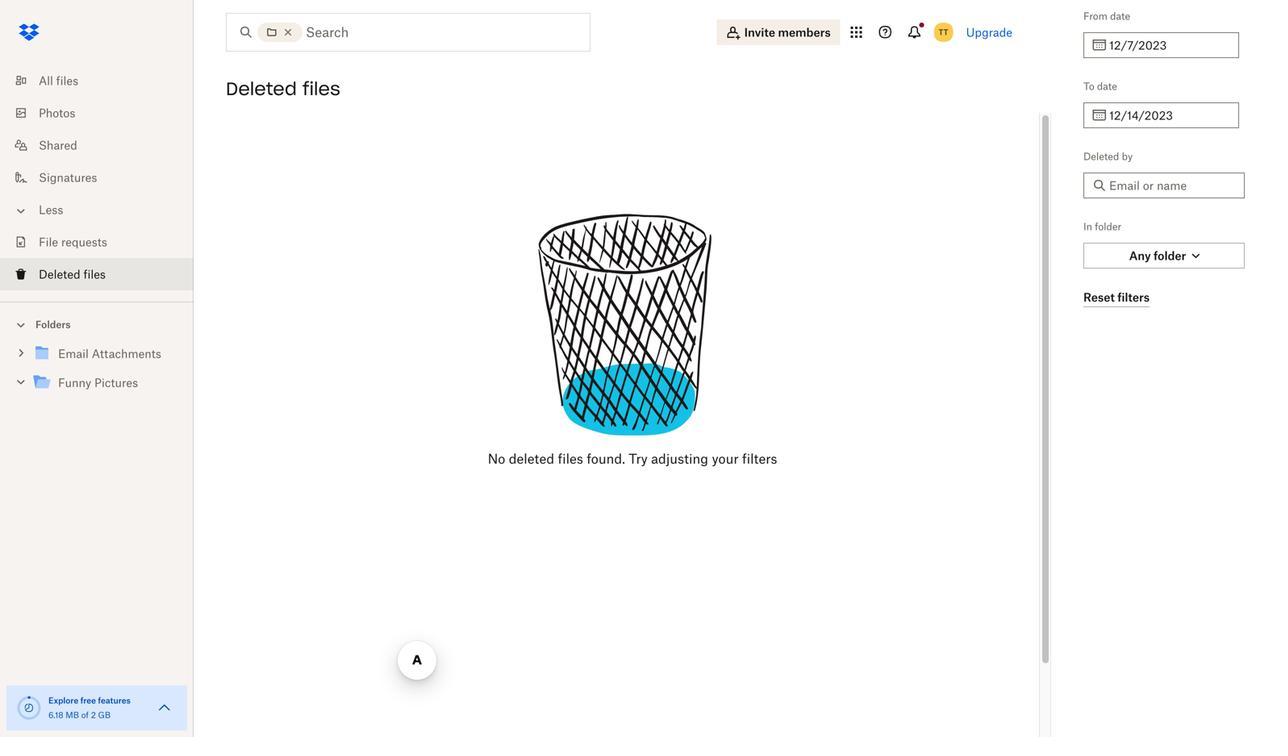 Task type: locate. For each thing, give the bounding box(es) containing it.
less
[[39, 203, 63, 217]]

deleted files link
[[13, 258, 194, 290]]

0 horizontal spatial filters
[[742, 451, 777, 467]]

0 vertical spatial filters
[[1118, 290, 1150, 304]]

deleted files list item
[[0, 258, 194, 290]]

group containing email attachments
[[0, 336, 194, 409]]

deleted
[[226, 77, 297, 100], [1084, 150, 1119, 163], [39, 267, 80, 281]]

from
[[1084, 10, 1108, 22]]

shared
[[39, 138, 77, 152]]

filters
[[1118, 290, 1150, 304], [742, 451, 777, 467]]

0 horizontal spatial deleted files
[[39, 267, 106, 281]]

folder right "any" at top right
[[1154, 249, 1186, 263]]

all files
[[39, 74, 78, 88]]

deleted inside list item
[[39, 267, 80, 281]]

your
[[712, 451, 739, 467]]

file requests
[[39, 235, 107, 249]]

quota usage element
[[16, 696, 42, 721]]

tt button
[[931, 19, 957, 45]]

1 horizontal spatial deleted
[[226, 77, 297, 100]]

1 vertical spatial deleted files
[[39, 267, 106, 281]]

1 vertical spatial deleted
[[1084, 150, 1119, 163]]

invite members
[[744, 25, 831, 39]]

upgrade link
[[966, 25, 1013, 39]]

1 horizontal spatial filters
[[1118, 290, 1150, 304]]

0 vertical spatial deleted files
[[226, 77, 340, 100]]

Deleted by text field
[[1109, 177, 1235, 194]]

folder right in
[[1095, 221, 1122, 233]]

try
[[629, 451, 648, 467]]

date
[[1110, 10, 1130, 22], [1097, 80, 1117, 92]]

2 vertical spatial deleted
[[39, 267, 80, 281]]

from date
[[1084, 10, 1130, 22]]

deleted
[[509, 451, 554, 467]]

date right to
[[1097, 80, 1117, 92]]

features
[[98, 696, 131, 706]]

1 horizontal spatial deleted files
[[226, 77, 340, 100]]

deleted files inside list item
[[39, 267, 106, 281]]

shared link
[[13, 129, 194, 161]]

by
[[1122, 150, 1133, 163]]

folder for in folder
[[1095, 221, 1122, 233]]

0 horizontal spatial folder
[[1095, 221, 1122, 233]]

1 horizontal spatial folder
[[1154, 249, 1186, 263]]

1 vertical spatial filters
[[742, 451, 777, 467]]

folders button
[[0, 312, 194, 336]]

attachments
[[92, 347, 161, 361]]

1 vertical spatial folder
[[1154, 249, 1186, 263]]

all
[[39, 74, 53, 88]]

in folder
[[1084, 221, 1122, 233]]

filters right reset
[[1118, 290, 1150, 304]]

0 vertical spatial deleted
[[226, 77, 297, 100]]

reset
[[1084, 290, 1115, 304]]

deleted by
[[1084, 150, 1133, 163]]

signatures
[[39, 171, 97, 184]]

pictures
[[94, 376, 138, 390]]

deleted files
[[226, 77, 340, 100], [39, 267, 106, 281]]

folder
[[1095, 221, 1122, 233], [1154, 249, 1186, 263]]

date right from
[[1110, 10, 1130, 22]]

0 horizontal spatial deleted
[[39, 267, 80, 281]]

folder inside any folder button
[[1154, 249, 1186, 263]]

0 vertical spatial date
[[1110, 10, 1130, 22]]

files inside list item
[[84, 267, 106, 281]]

dropbox image
[[13, 16, 45, 48]]

2
[[91, 710, 96, 721]]

1 vertical spatial date
[[1097, 80, 1117, 92]]

list
[[0, 55, 194, 302]]

0 vertical spatial folder
[[1095, 221, 1122, 233]]

filters right your
[[742, 451, 777, 467]]

funny pictures
[[58, 376, 138, 390]]

gb
[[98, 710, 111, 721]]

requests
[[61, 235, 107, 249]]

no
[[488, 451, 505, 467]]

members
[[778, 25, 831, 39]]

group
[[0, 336, 194, 409]]

From date text field
[[1109, 36, 1230, 54]]

funny pictures link
[[32, 372, 181, 394]]

2 horizontal spatial deleted
[[1084, 150, 1119, 163]]

file
[[39, 235, 58, 249]]

no deleted files found. try adjusting your filters
[[488, 451, 777, 467]]

files
[[56, 74, 78, 88], [303, 77, 340, 100], [84, 267, 106, 281], [558, 451, 583, 467]]



Task type: vqa. For each thing, say whether or not it's contained in the screenshot.
Share
no



Task type: describe. For each thing, give the bounding box(es) containing it.
mb
[[66, 710, 79, 721]]

filters inside button
[[1118, 290, 1150, 304]]

email attachments
[[58, 347, 161, 361]]

tt
[[939, 27, 949, 37]]

photos link
[[13, 97, 194, 129]]

less image
[[13, 203, 29, 219]]

invite members button
[[717, 19, 840, 45]]

free
[[80, 696, 96, 706]]

explore free features 6.18 mb of 2 gb
[[48, 696, 131, 721]]

file requests link
[[13, 226, 194, 258]]

6.18
[[48, 710, 63, 721]]

Search in folder "Funny Pictures" text field
[[306, 23, 557, 42]]

found.
[[587, 451, 625, 467]]

invite
[[744, 25, 775, 39]]

photos
[[39, 106, 75, 120]]

upgrade
[[966, 25, 1013, 39]]

any folder
[[1129, 249, 1186, 263]]

of
[[81, 710, 89, 721]]

list containing all files
[[0, 55, 194, 302]]

to date
[[1084, 80, 1117, 92]]

adjusting
[[651, 451, 708, 467]]

email attachments link
[[32, 343, 181, 365]]

any
[[1129, 249, 1151, 263]]

date for to date
[[1097, 80, 1117, 92]]

email
[[58, 347, 89, 361]]

reset filters button
[[1084, 288, 1150, 307]]

all files link
[[13, 65, 194, 97]]

folder for any folder
[[1154, 249, 1186, 263]]

folders
[[36, 319, 71, 331]]

date for from date
[[1110, 10, 1130, 22]]

explore
[[48, 696, 78, 706]]

reset filters
[[1084, 290, 1150, 304]]

To date text field
[[1109, 107, 1230, 124]]

in
[[1084, 221, 1092, 233]]

funny
[[58, 376, 91, 390]]

signatures link
[[13, 161, 194, 194]]

files inside "link"
[[56, 74, 78, 88]]

any folder button
[[1084, 243, 1245, 269]]

to
[[1084, 80, 1095, 92]]



